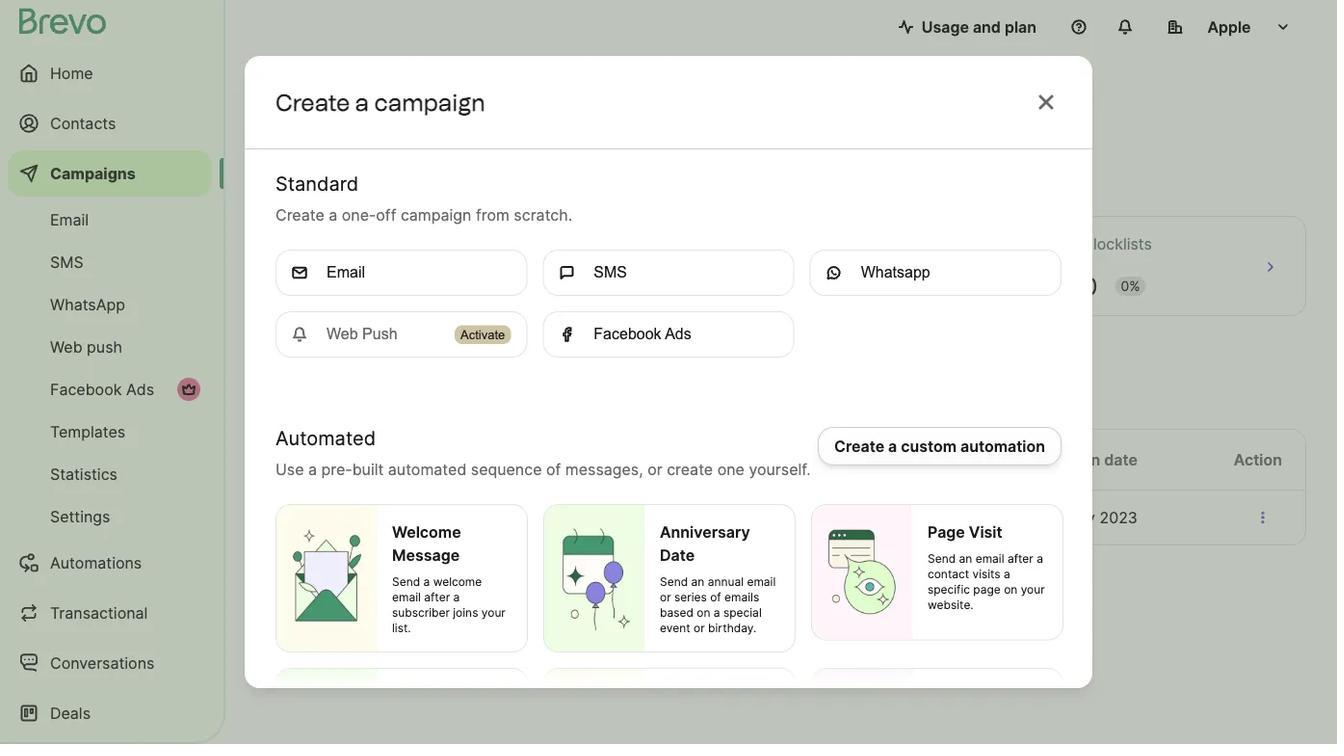 Task type: describe. For each thing, give the bounding box(es) containing it.
marketing activity
[[928, 686, 1004, 728]]

website
[[392, 686, 453, 705]]

1 vertical spatial or
[[660, 590, 671, 604]]

sms button
[[543, 250, 795, 296]]

recalculate now button
[[264, 139, 402, 170]]

id
[[280, 450, 296, 469]]

automation
[[961, 437, 1046, 455]]

email inside 'send an email after a contact visits a specific page on your website.'
[[976, 552, 1005, 566]]

2 activate button from the top
[[455, 325, 511, 344]]

facebook inside button
[[594, 325, 662, 343]]

send for page visit
[[928, 552, 956, 566]]

plan
[[1005, 17, 1037, 36]]

whatsapp
[[50, 295, 125, 314]]

web push
[[50, 337, 122, 356]]

create a custom automation button
[[818, 427, 1062, 465]]

whatsapp button
[[810, 250, 1062, 296]]

create inside standard create a one-off campaign from scratch.
[[276, 205, 325, 224]]

subscribe
[[399, 508, 472, 527]]

specific
[[928, 583, 971, 597]]

subscribe link
[[399, 506, 472, 529]]

anniversary
[[660, 522, 751, 541]]

creation
[[1037, 450, 1101, 469]]

apple
[[1208, 17, 1252, 36]]

on inside send an annual email or series of emails based on a special event or birthday.
[[697, 606, 711, 620]]

creation date
[[1037, 450, 1138, 469]]

custom
[[901, 437, 957, 455]]

automated
[[276, 426, 376, 450]]

page
[[974, 583, 1001, 597]]

message
[[392, 545, 460, 564]]

web for web push
[[327, 325, 358, 343]]

push
[[362, 325, 398, 343]]

activate
[[461, 327, 505, 342]]

settings
[[50, 507, 110, 526]]

usage and plan button
[[884, 8, 1053, 46]]

email link
[[8, 200, 212, 239]]

email button
[[276, 250, 528, 296]]

page visit image
[[813, 505, 913, 640]]

1 0% from the left
[[581, 278, 600, 294]]

action
[[1234, 450, 1283, 469]]

web push link
[[8, 328, 212, 366]]

17
[[1046, 508, 1062, 527]]

automated use a pre-built automated sequence of messages, or create one yourself.
[[276, 426, 811, 478]]

or inside the automated use a pre-built automated sequence of messages, or create one yourself.
[[648, 460, 663, 478]]

0% for clicks
[[851, 278, 871, 294]]

welcome
[[433, 575, 482, 589]]

apple button
[[1153, 8, 1307, 46]]

conversations link
[[8, 640, 212, 686]]

2 vertical spatial or
[[694, 621, 705, 635]]

automations link
[[8, 540, 212, 586]]

messages,
[[566, 460, 644, 478]]

0 for blocklists
[[1084, 272, 1098, 300]]

transactional
[[50, 603, 148, 622]]

name
[[399, 450, 442, 469]]

email for anniversary date
[[747, 575, 776, 589]]

on inside 'send an email after a contact visits a specific page on your website.'
[[1004, 583, 1018, 597]]

settings link
[[8, 497, 212, 536]]

annual
[[708, 575, 744, 589]]

deals link
[[8, 690, 212, 736]]

statistics link
[[8, 455, 212, 494]]

special
[[724, 606, 762, 620]]

5
[[313, 508, 323, 527]]

your inside send a welcome email after a subscriber joins your list.
[[482, 606, 506, 620]]

subscriber
[[392, 606, 450, 620]]

contacts
[[50, 114, 116, 133]]

after inside 'send an email after a contact visits a specific page on your website.'
[[1008, 552, 1034, 566]]

welcome image
[[277, 505, 377, 651]]

dashboard
[[256, 78, 419, 115]]

anniversary date
[[660, 522, 751, 564]]

campaigns link
[[8, 150, 212, 197]]

left___rvooi image
[[181, 382, 197, 397]]

one-
[[342, 205, 376, 224]]

whatsapp
[[861, 264, 931, 281]]

create
[[667, 460, 713, 478]]

purchase
[[660, 709, 730, 728]]

usage and plan
[[922, 17, 1037, 36]]

date
[[660, 545, 695, 564]]

#
[[304, 508, 313, 527]]

welcome message
[[392, 522, 461, 564]]

use
[[276, 460, 304, 478]]

transactional link
[[8, 590, 212, 636]]

and
[[973, 17, 1001, 36]]

home link
[[8, 50, 212, 96]]

a inside standard create a one-off campaign from scratch.
[[329, 205, 338, 224]]

templates
[[50, 422, 126, 441]]

off
[[376, 205, 397, 224]]

1 0 from the left
[[543, 272, 558, 300]]

one
[[718, 460, 745, 478]]

contact
[[928, 567, 970, 581]]

a inside send an annual email or series of emails based on a special event or birthday.
[[714, 606, 721, 620]]

event
[[457, 686, 499, 705]]

email inside button
[[327, 264, 365, 281]]

create a campaign
[[276, 88, 486, 116]]

your inside 'send an email after a contact visits a specific page on your website.'
[[1021, 583, 1046, 597]]

facebook ads inside button
[[594, 325, 692, 343]]

deals
[[50, 704, 91, 722]]



Task type: locate. For each thing, give the bounding box(es) containing it.
facebook down sms button on the top
[[594, 325, 662, 343]]

3 0% from the left
[[1121, 278, 1141, 294]]

1 vertical spatial on
[[697, 606, 711, 620]]

0 vertical spatial create
[[276, 88, 350, 116]]

page visit
[[928, 522, 1003, 541]]

whatsapp link
[[8, 285, 212, 324]]

page
[[928, 522, 966, 541]]

on
[[1004, 583, 1018, 597], [697, 606, 711, 620]]

marketing_activity_title image
[[813, 669, 913, 744]]

opens
[[543, 234, 590, 253]]

email up visits
[[976, 552, 1005, 566]]

1 horizontal spatial send
[[660, 575, 688, 589]]

blocklists
[[1084, 234, 1153, 253]]

facebook ads down sms button on the top
[[594, 325, 692, 343]]

send
[[928, 552, 956, 566], [392, 575, 420, 589], [660, 575, 688, 589]]

2 horizontal spatial email
[[976, 552, 1005, 566]]

send inside 'send an email after a contact visits a specific page on your website.'
[[928, 552, 956, 566]]

an for visit
[[960, 552, 973, 566]]

0 down clicks
[[814, 272, 828, 300]]

create up total
[[276, 205, 325, 224]]

1 horizontal spatial of
[[711, 590, 722, 604]]

an inside 'send an email after a contact visits a specific page on your website.'
[[960, 552, 973, 566]]

send down 'message'
[[392, 575, 420, 589]]

of down the annual
[[711, 590, 722, 604]]

ads left left___rvooi image
[[126, 380, 154, 399]]

0 vertical spatial campaign
[[374, 88, 486, 116]]

1 horizontal spatial after
[[1008, 552, 1034, 566]]

usage
[[922, 17, 970, 36]]

0 vertical spatial facebook ads
[[594, 325, 692, 343]]

create up recalculate
[[276, 88, 350, 116]]

send inside send a welcome email after a subscriber joins your list.
[[392, 575, 420, 589]]

on right page at the right bottom of the page
[[1004, 583, 1018, 597]]

0 vertical spatial of
[[546, 460, 561, 478]]

an inside send an annual email or series of emails based on a special event or birthday.
[[692, 575, 705, 589]]

email
[[50, 210, 89, 229], [327, 264, 365, 281]]

0% down the blocklists
[[1121, 278, 1141, 294]]

sms link
[[8, 243, 212, 281]]

ads down sms button on the top
[[665, 325, 692, 343]]

1 horizontal spatial facebook ads
[[594, 325, 692, 343]]

campaign up now
[[374, 88, 486, 116]]

send inside send an annual email or series of emails based on a special event or birthday.
[[660, 575, 688, 589]]

0 horizontal spatial email
[[392, 590, 421, 604]]

contacts
[[313, 234, 376, 253]]

email down contacts
[[327, 264, 365, 281]]

0 vertical spatial your
[[1021, 583, 1046, 597]]

your right joins
[[482, 606, 506, 620]]

a inside the automated use a pre-built automated sequence of messages, or create one yourself.
[[308, 460, 317, 478]]

product
[[660, 686, 719, 705]]

website event image
[[277, 669, 377, 744]]

ads inside 'link'
[[126, 380, 154, 399]]

1 horizontal spatial sms
[[594, 264, 627, 281]]

1 vertical spatial an
[[692, 575, 705, 589]]

1 horizontal spatial facebook
[[594, 325, 662, 343]]

1 vertical spatial of
[[711, 590, 722, 604]]

0 horizontal spatial facebook ads
[[50, 380, 154, 399]]

1 vertical spatial after
[[424, 590, 450, 604]]

email inside send an annual email or series of emails based on a special event or birthday.
[[747, 575, 776, 589]]

marketing
[[928, 686, 1004, 705]]

scratch.
[[514, 205, 573, 224]]

of inside send an annual email or series of emails based on a special event or birthday.
[[711, 590, 722, 604]]

after inside send a welcome email after a subscriber joins your list.
[[424, 590, 450, 604]]

0 vertical spatial facebook
[[594, 325, 662, 343]]

17 nov 2023
[[1046, 508, 1138, 527]]

ads
[[665, 325, 692, 343], [126, 380, 154, 399]]

1 horizontal spatial 0%
[[851, 278, 871, 294]]

yourself.
[[749, 460, 811, 478]]

0 for clicks
[[814, 272, 828, 300]]

2 horizontal spatial send
[[928, 552, 956, 566]]

web left "push"
[[327, 325, 358, 343]]

0 horizontal spatial web
[[50, 337, 83, 356]]

email up 'emails' in the right of the page
[[747, 575, 776, 589]]

email
[[976, 552, 1005, 566], [747, 575, 776, 589], [392, 590, 421, 604]]

templates link
[[8, 413, 212, 451]]

1 horizontal spatial email
[[327, 264, 365, 281]]

0 horizontal spatial ads
[[126, 380, 154, 399]]

1 horizontal spatial email
[[747, 575, 776, 589]]

send for anniversary date
[[660, 575, 688, 589]]

an for date
[[692, 575, 705, 589]]

1 vertical spatial create
[[276, 205, 325, 224]]

facebook ads link
[[8, 370, 212, 409]]

1 vertical spatial facebook
[[50, 380, 122, 399]]

1 vertical spatial facebook ads
[[50, 380, 154, 399]]

automated
[[388, 460, 467, 478]]

2
[[273, 272, 287, 300]]

sms
[[50, 253, 84, 271], [594, 264, 627, 281]]

your right page at the right bottom of the page
[[1021, 583, 1046, 597]]

series
[[675, 590, 707, 604]]

0 vertical spatial ads
[[665, 325, 692, 343]]

2 vertical spatial email
[[392, 590, 421, 604]]

total
[[273, 234, 309, 253]]

1 horizontal spatial 0
[[814, 272, 828, 300]]

1 vertical spatial ads
[[126, 380, 154, 399]]

1 vertical spatial your
[[482, 606, 506, 620]]

1 horizontal spatial ads
[[665, 325, 692, 343]]

0% down opens
[[581, 278, 600, 294]]

visits
[[973, 567, 1001, 581]]

0 horizontal spatial of
[[546, 460, 561, 478]]

email for welcome message
[[392, 590, 421, 604]]

or
[[648, 460, 663, 478], [660, 590, 671, 604], [694, 621, 705, 635]]

0 down opens
[[543, 272, 558, 300]]

ads inside button
[[665, 325, 692, 343]]

birthday.
[[708, 621, 757, 635]]

2 0% from the left
[[851, 278, 871, 294]]

0 horizontal spatial sms
[[50, 253, 84, 271]]

0 horizontal spatial facebook
[[50, 380, 122, 399]]

welcome
[[392, 522, 461, 541]]

facebook ads
[[594, 325, 692, 343], [50, 380, 154, 399]]

0 vertical spatial an
[[960, 552, 973, 566]]

0 horizontal spatial send
[[392, 575, 420, 589]]

nov
[[1067, 508, 1096, 527]]

3 0 from the left
[[1084, 272, 1098, 300]]

0 vertical spatial on
[[1004, 583, 1018, 597]]

a inside button
[[889, 437, 898, 455]]

web
[[327, 325, 358, 343], [50, 337, 83, 356]]

send up contact
[[928, 552, 956, 566]]

web left 'push'
[[50, 337, 83, 356]]

now
[[363, 145, 394, 163]]

1 horizontal spatial an
[[960, 552, 973, 566]]

list.
[[392, 621, 411, 635]]

or left create
[[648, 460, 663, 478]]

# 5
[[304, 508, 323, 527]]

an up contact
[[960, 552, 973, 566]]

activity
[[928, 709, 986, 728]]

built
[[352, 460, 384, 478]]

sms up whatsapp
[[50, 253, 84, 271]]

create inside button
[[835, 437, 885, 455]]

total contacts
[[273, 234, 376, 253]]

campaign
[[374, 88, 486, 116], [401, 205, 472, 224]]

send an annual email or series of emails based on a special event or birthday.
[[660, 575, 776, 635]]

1 activate button from the top
[[455, 325, 511, 344]]

pre-
[[322, 460, 352, 478]]

automations
[[50, 553, 142, 572]]

sms up the facebook ads button
[[594, 264, 627, 281]]

0% down clicks
[[851, 278, 871, 294]]

campaign inside standard create a one-off campaign from scratch.
[[401, 205, 472, 224]]

an up the 'series'
[[692, 575, 705, 589]]

0 horizontal spatial email
[[50, 210, 89, 229]]

email down the campaigns
[[50, 210, 89, 229]]

facebook ads down 'push'
[[50, 380, 154, 399]]

facebook inside facebook ads 'link'
[[50, 380, 122, 399]]

web push
[[327, 325, 398, 343]]

2 horizontal spatial 0
[[1084, 272, 1098, 300]]

facebook down "web push"
[[50, 380, 122, 399]]

0 vertical spatial or
[[648, 460, 663, 478]]

create
[[276, 88, 350, 116], [276, 205, 325, 224], [835, 437, 885, 455]]

sms inside button
[[594, 264, 627, 281]]

facebook ads inside 'link'
[[50, 380, 154, 399]]

of
[[546, 460, 561, 478], [711, 590, 722, 604]]

email inside send a welcome email after a subscriber joins your list.
[[392, 590, 421, 604]]

campaigns
[[50, 164, 136, 183]]

after
[[1008, 552, 1034, 566], [424, 590, 450, 604]]

1 horizontal spatial web
[[327, 325, 358, 343]]

visit
[[969, 522, 1003, 541]]

send up the 'series'
[[660, 575, 688, 589]]

create for create a custom automation
[[835, 437, 885, 455]]

0 down the blocklists
[[1084, 272, 1098, 300]]

0 horizontal spatial 0%
[[581, 278, 600, 294]]

of inside the automated use a pre-built automated sequence of messages, or create one yourself.
[[546, 460, 561, 478]]

email up subscriber
[[392, 590, 421, 604]]

sequence
[[471, 460, 542, 478]]

0 horizontal spatial your
[[482, 606, 506, 620]]

web for web push
[[50, 337, 83, 356]]

0 vertical spatial email
[[50, 210, 89, 229]]

marketing activity button
[[812, 668, 1064, 744]]

send for welcome message
[[392, 575, 420, 589]]

1 vertical spatial email
[[747, 575, 776, 589]]

product purchase image
[[545, 669, 645, 744]]

home
[[50, 64, 93, 82]]

activate button
[[455, 325, 511, 344], [455, 325, 511, 344]]

1 horizontal spatial on
[[1004, 583, 1018, 597]]

0 horizontal spatial after
[[424, 590, 450, 604]]

2 0 from the left
[[814, 272, 828, 300]]

0 horizontal spatial 0
[[543, 272, 558, 300]]

0 vertical spatial after
[[1008, 552, 1034, 566]]

0 vertical spatial email
[[976, 552, 1005, 566]]

2 vertical spatial create
[[835, 437, 885, 455]]

0%
[[581, 278, 600, 294], [851, 278, 871, 294], [1121, 278, 1141, 294]]

conversations
[[50, 654, 155, 672]]

or right "event"
[[694, 621, 705, 635]]

2 horizontal spatial 0%
[[1121, 278, 1141, 294]]

0
[[543, 272, 558, 300], [814, 272, 828, 300], [1084, 272, 1098, 300]]

1 vertical spatial email
[[327, 264, 365, 281]]

campaign right off
[[401, 205, 472, 224]]

standard create a one-off campaign from scratch.
[[276, 172, 573, 224]]

1 horizontal spatial your
[[1021, 583, 1046, 597]]

on down the 'series'
[[697, 606, 711, 620]]

1 vertical spatial campaign
[[401, 205, 472, 224]]

website event
[[392, 686, 499, 705]]

statistics
[[50, 465, 118, 483]]

clicks
[[814, 234, 857, 253]]

0 horizontal spatial on
[[697, 606, 711, 620]]

create left custom
[[835, 437, 885, 455]]

create for create a campaign
[[276, 88, 350, 116]]

date
[[1105, 450, 1138, 469]]

recalculate
[[272, 145, 359, 163]]

from
[[476, 205, 510, 224]]

anniversary date image
[[545, 505, 645, 651]]

of right sequence
[[546, 460, 561, 478]]

recalculate now
[[272, 145, 394, 163]]

2023
[[1100, 508, 1138, 527]]

web inside "link"
[[50, 337, 83, 356]]

contacts link
[[8, 100, 212, 147]]

or up based on the bottom of the page
[[660, 590, 671, 604]]

0 horizontal spatial an
[[692, 575, 705, 589]]

0% for blocklists
[[1121, 278, 1141, 294]]



Task type: vqa. For each thing, say whether or not it's contained in the screenshot.


